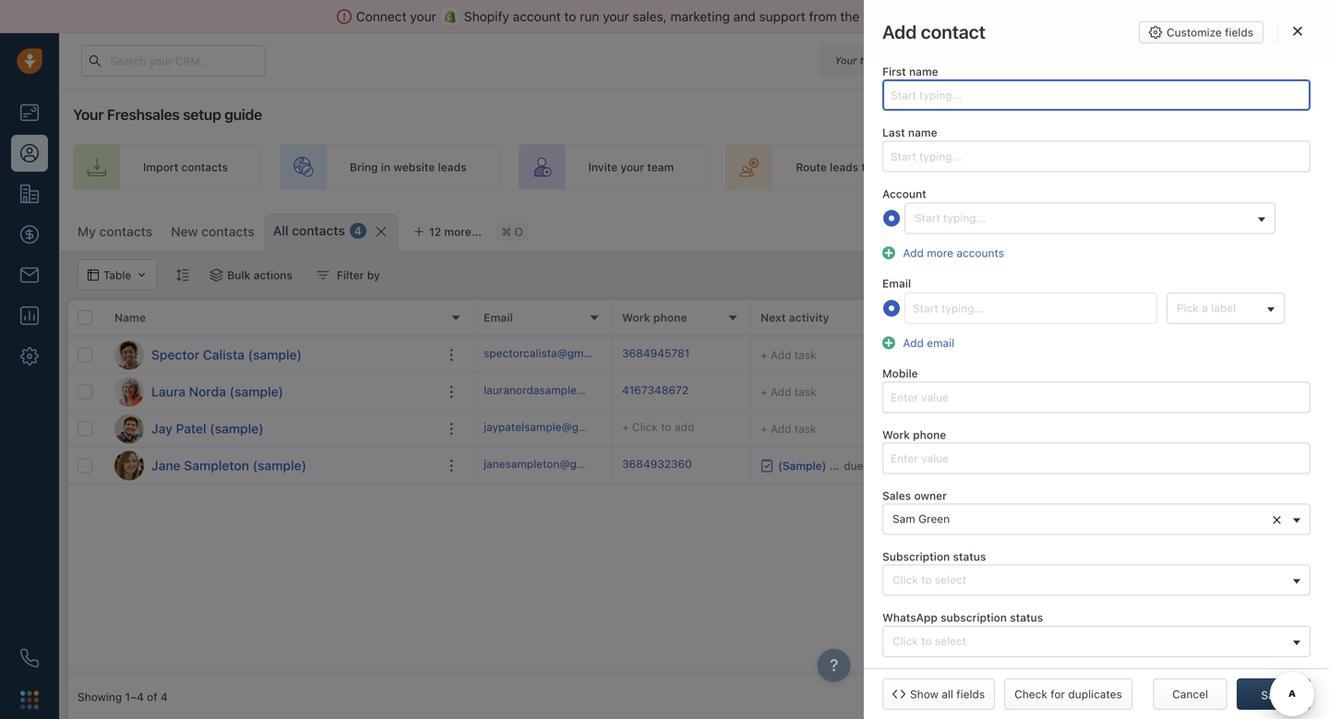 Task type: describe. For each thing, give the bounding box(es) containing it.
to inside row group
[[661, 420, 672, 433]]

⌘
[[501, 225, 512, 238]]

phone inside add contact dialog
[[913, 428, 947, 441]]

laura
[[151, 384, 186, 399]]

add contact
[[883, 21, 986, 42]]

next
[[761, 311, 786, 324]]

account
[[883, 187, 927, 200]]

first name
[[883, 65, 939, 78]]

press space to select this row. row containing laura norda (sample)
[[68, 374, 475, 411]]

Work phone text field
[[883, 443, 1311, 474]]

press space to select this row. row containing 46
[[475, 448, 1329, 485]]

guide
[[224, 106, 262, 123]]

add email
[[903, 337, 955, 349]]

fields inside "button"
[[1225, 26, 1254, 39]]

set up link
[[1223, 144, 1329, 190]]

create sales sequence link
[[981, 144, 1205, 190]]

and
[[734, 9, 756, 24]]

check for duplicates button
[[1005, 679, 1133, 710]]

explore
[[991, 54, 1031, 67]]

janesampleton@gmail.com link
[[484, 456, 623, 476]]

container_wx8msf4aqz5i3rn1 image
[[761, 459, 774, 472]]

whatsapp subscription status
[[883, 611, 1043, 624]]

phone element
[[11, 640, 48, 677]]

customize fields
[[1167, 26, 1254, 39]]

import contacts group
[[1062, 213, 1212, 245]]

fields inside button
[[957, 688, 985, 701]]

create sales sequence
[[1051, 161, 1172, 174]]

18
[[899, 420, 915, 437]]

jane sampleton (sample) link
[[151, 457, 307, 475]]

select for subscription
[[935, 635, 967, 647]]

whatsapp
[[883, 611, 938, 624]]

spectorcalista@gmail.com link
[[484, 345, 621, 365]]

subscription status
[[883, 550, 986, 563]]

patel
[[176, 421, 206, 436]]

email inside add contact dialog
[[883, 277, 911, 290]]

import contacts for import contacts button
[[1086, 222, 1171, 235]]

bulk actions button
[[198, 259, 305, 291]]

close image
[[1293, 26, 1303, 36]]

click for whatsapp
[[893, 635, 918, 647]]

0 horizontal spatial email
[[484, 311, 513, 324]]

your right invite on the left top of page
[[621, 161, 644, 174]]

jane
[[151, 458, 181, 473]]

contact
[[1270, 222, 1311, 235]]

crm.
[[863, 9, 896, 24]]

container_wx8msf4aqz5i3rn1 image for customize
[[936, 222, 949, 235]]

add contact
[[1246, 222, 1311, 235]]

click to select for subscription
[[893, 574, 967, 586]]

run
[[580, 9, 600, 24]]

days
[[933, 54, 956, 66]]

press space to select this row. row containing 37
[[475, 374, 1329, 411]]

sales owner inside add contact dialog
[[883, 489, 947, 502]]

show
[[910, 688, 939, 701]]

import contacts for the import contacts link
[[143, 161, 228, 174]]

start typing...
[[915, 211, 986, 224]]

save
[[1262, 689, 1287, 702]]

next activity
[[761, 311, 829, 324]]

my
[[78, 224, 96, 239]]

sam
[[893, 512, 916, 525]]

my contacts
[[78, 224, 153, 239]]

create
[[1051, 161, 1086, 174]]

route leads to your team link
[[726, 144, 962, 190]]

spectorcalista@gmail.com 3684945781
[[484, 347, 690, 359]]

cancel
[[1173, 688, 1209, 701]]

First name text field
[[883, 80, 1311, 111]]

route
[[796, 161, 827, 174]]

set
[[1294, 161, 1311, 174]]

work inside add contact dialog
[[883, 428, 910, 441]]

Start typing... email field
[[905, 293, 1158, 324]]

j image
[[114, 451, 144, 481]]

what's new image
[[1197, 54, 1210, 66]]

j image
[[114, 414, 144, 444]]

grid containing 54
[[68, 300, 1329, 675]]

add
[[883, 21, 917, 42]]

all contacts 4
[[273, 223, 362, 238]]

3684932360
[[622, 457, 692, 470]]

1 team from the left
[[647, 161, 674, 174]]

37
[[899, 383, 917, 400]]

from
[[809, 9, 837, 24]]

send email image
[[1157, 55, 1170, 67]]

customize for customize table
[[954, 222, 1010, 235]]

save button
[[1237, 679, 1311, 710]]

invite
[[588, 161, 618, 174]]

press space to select this row. row containing 54
[[475, 337, 1329, 374]]

filter by button
[[305, 259, 392, 291]]

contacts inside import contacts button
[[1125, 222, 1171, 235]]

your right connect
[[410, 9, 436, 24]]

Last name text field
[[883, 141, 1311, 172]]

work inside grid
[[622, 311, 651, 324]]

⌘ o
[[501, 225, 523, 238]]

norda
[[189, 384, 226, 399]]

lauranordasample@gmail.com link
[[484, 382, 641, 402]]

phone image
[[20, 649, 39, 667]]

connect
[[356, 9, 407, 24]]

all
[[273, 223, 289, 238]]

+ for 54
[[761, 349, 768, 361]]

0 horizontal spatial 4
[[161, 691, 168, 703]]

import for the import contacts link
[[143, 161, 178, 174]]

your for your freshsales setup guide
[[73, 106, 104, 123]]

3684932360 link
[[622, 456, 692, 476]]

4167348672
[[622, 383, 689, 396]]

bulk actions
[[227, 269, 293, 282]]

1 cell from the left
[[1028, 337, 1167, 373]]

container_wx8msf4aqz5i3rn1 image for bulk
[[210, 269, 223, 282]]

owner inside grid
[[1209, 311, 1242, 324]]

name for first name
[[909, 65, 939, 78]]

ends
[[882, 54, 905, 66]]

your right run
[[603, 9, 629, 24]]

bring in website leads
[[350, 161, 467, 174]]

your trial ends in 21 days
[[835, 54, 956, 66]]

click inside row group
[[632, 420, 658, 433]]

import contacts link
[[73, 144, 261, 190]]

more
[[927, 247, 954, 259]]

task for 37
[[795, 385, 817, 398]]

label
[[1211, 301, 1236, 314]]

sales
[[1089, 161, 1117, 174]]

your for your trial ends in 21 days
[[835, 54, 857, 66]]

+ add task for 37
[[761, 385, 817, 398]]

+ add task for 18
[[761, 422, 817, 435]]

first
[[883, 65, 906, 78]]

row group containing 54
[[475, 337, 1329, 485]]

by
[[367, 269, 380, 282]]

check for duplicates
[[1015, 688, 1122, 701]]

table
[[1013, 222, 1040, 235]]

pick a label button
[[1167, 293, 1285, 324]]

+ add task for 54
[[761, 349, 817, 361]]

mobile
[[883, 367, 918, 380]]

0 horizontal spatial in
[[381, 161, 391, 174]]

click to select for whatsapp
[[893, 635, 967, 647]]

spector calista (sample) link
[[151, 346, 302, 364]]

2 leads from the left
[[830, 161, 859, 174]]



Task type: locate. For each thing, give the bounding box(es) containing it.
1 + add task from the top
[[761, 349, 817, 361]]

contacts inside the import contacts link
[[181, 161, 228, 174]]

add more accounts link
[[899, 247, 1005, 259]]

sales up sam
[[883, 489, 911, 502]]

1 vertical spatial click to select button
[[883, 626, 1311, 657]]

4167348672 link
[[622, 382, 689, 402]]

subscription
[[883, 550, 950, 563]]

0 vertical spatial sales
[[1176, 311, 1206, 324]]

0 vertical spatial 4
[[354, 224, 362, 237]]

1 horizontal spatial container_wx8msf4aqz5i3rn1 image
[[317, 269, 330, 282]]

(sample) down 'name' row
[[248, 347, 302, 362]]

your freshsales setup guide
[[73, 106, 262, 123]]

(sample) down 'spector calista (sample)' link in the left of the page
[[230, 384, 283, 399]]

1 horizontal spatial owner
[[1209, 311, 1242, 324]]

0 horizontal spatial leads
[[438, 161, 467, 174]]

contacts right all
[[292, 223, 345, 238]]

explore plans
[[991, 54, 1063, 67]]

my contacts button
[[68, 213, 162, 250], [78, 224, 153, 239]]

import down sales
[[1086, 222, 1122, 235]]

0 horizontal spatial work phone
[[622, 311, 687, 324]]

4 inside all contacts 4
[[354, 224, 362, 237]]

1 horizontal spatial your
[[835, 54, 857, 66]]

add inside add email "button"
[[903, 337, 924, 349]]

shopify account to run your sales, marketing and support from the crm.
[[464, 9, 896, 24]]

4 right 'of'
[[161, 691, 168, 703]]

0 vertical spatial + add task
[[761, 349, 817, 361]]

0 vertical spatial in
[[908, 54, 917, 66]]

task for 18
[[795, 422, 817, 435]]

work phone up 3684945781
[[622, 311, 687, 324]]

fields
[[1225, 26, 1254, 39], [957, 688, 985, 701]]

your left trial
[[835, 54, 857, 66]]

2 + add task from the top
[[761, 385, 817, 398]]

2 horizontal spatial container_wx8msf4aqz5i3rn1 image
[[936, 222, 949, 235]]

3 cell from the left
[[1305, 337, 1329, 373]]

click for subscription
[[893, 574, 918, 586]]

owner inside add contact dialog
[[914, 489, 947, 502]]

12 more... button
[[403, 219, 492, 245]]

phone inside grid
[[653, 311, 687, 324]]

12
[[429, 225, 441, 238]]

click to select
[[893, 574, 967, 586], [893, 635, 967, 647]]

filter
[[337, 269, 364, 282]]

+ for 18
[[761, 422, 768, 435]]

contact
[[921, 21, 986, 42]]

1 horizontal spatial status
[[1010, 611, 1043, 624]]

bring
[[350, 161, 378, 174]]

add
[[675, 420, 694, 433]]

1 horizontal spatial customize
[[1167, 26, 1222, 39]]

1 vertical spatial sales
[[883, 489, 911, 502]]

press space to select this row. row containing 18
[[475, 411, 1329, 448]]

1 vertical spatial owner
[[914, 489, 947, 502]]

0 horizontal spatial status
[[953, 550, 986, 563]]

import contacts down setup
[[143, 161, 228, 174]]

0 horizontal spatial customize
[[954, 222, 1010, 235]]

work
[[622, 311, 651, 324], [883, 428, 910, 441]]

spectorcalista@gmail.com
[[484, 347, 621, 359]]

subscription
[[941, 611, 1007, 624]]

(sample)
[[248, 347, 302, 362], [230, 384, 283, 399], [210, 421, 264, 436], [253, 458, 307, 473]]

1 horizontal spatial email
[[883, 277, 911, 290]]

+
[[761, 349, 768, 361], [761, 385, 768, 398], [622, 420, 629, 433], [761, 422, 768, 435]]

customize table
[[954, 222, 1040, 235]]

show all fields
[[910, 688, 985, 701]]

setup
[[183, 106, 221, 123]]

start
[[915, 211, 940, 224]]

customize for customize fields
[[1167, 26, 1222, 39]]

1 vertical spatial import
[[1086, 222, 1122, 235]]

jay patel (sample) link
[[151, 420, 264, 438]]

trial
[[860, 54, 879, 66]]

owner right a
[[1209, 311, 1242, 324]]

press space to select this row. row containing jay patel (sample)
[[68, 411, 475, 448]]

1 vertical spatial sales owner
[[883, 489, 947, 502]]

import for import contacts button
[[1086, 222, 1122, 235]]

container_wx8msf4aqz5i3rn1 image left the filter
[[317, 269, 330, 282]]

container_wx8msf4aqz5i3rn1 image up more
[[936, 222, 949, 235]]

0 horizontal spatial work
[[622, 311, 651, 324]]

click to select button for whatsapp subscription status
[[883, 626, 1311, 657]]

0 horizontal spatial fields
[[957, 688, 985, 701]]

team right invite on the left top of page
[[647, 161, 674, 174]]

invite your team
[[588, 161, 674, 174]]

1 horizontal spatial leads
[[830, 161, 859, 174]]

1 vertical spatial name
[[908, 126, 938, 139]]

customize up what's new image
[[1167, 26, 1222, 39]]

import contacts down sequence
[[1086, 222, 1171, 235]]

name right last
[[908, 126, 938, 139]]

0 vertical spatial work phone
[[622, 311, 687, 324]]

phone up 3684945781
[[653, 311, 687, 324]]

(sample) for jane sampleton (sample)
[[253, 458, 307, 473]]

import contacts button
[[1062, 213, 1181, 245]]

shopify
[[464, 9, 509, 24]]

container_wx8msf4aqz5i3rn1 image
[[936, 222, 949, 235], [210, 269, 223, 282], [317, 269, 330, 282]]

work up 3684945781
[[622, 311, 651, 324]]

1 vertical spatial 4
[[161, 691, 168, 703]]

name
[[909, 65, 939, 78], [908, 126, 938, 139]]

customize
[[1167, 26, 1222, 39], [954, 222, 1010, 235]]

2 vertical spatial + add task
[[761, 422, 817, 435]]

0 horizontal spatial import contacts
[[143, 161, 228, 174]]

0 horizontal spatial import
[[143, 161, 178, 174]]

0 vertical spatial fields
[[1225, 26, 1254, 39]]

customize inside customize table button
[[954, 222, 1010, 235]]

name for last name
[[908, 126, 938, 139]]

1 vertical spatial work phone
[[883, 428, 947, 441]]

phone
[[653, 311, 687, 324], [913, 428, 947, 441]]

0 horizontal spatial sales owner
[[883, 489, 947, 502]]

1 vertical spatial import contacts
[[1086, 222, 1171, 235]]

name row
[[68, 300, 475, 337]]

the
[[841, 9, 860, 24]]

press space to select this row. row containing spector calista (sample)
[[68, 337, 475, 374]]

click down 4167348672 "link" on the bottom of page
[[632, 420, 658, 433]]

import down your freshsales setup guide
[[143, 161, 178, 174]]

0 horizontal spatial sales
[[883, 489, 911, 502]]

showing 1–4 of 4
[[78, 691, 168, 703]]

+ for 37
[[761, 385, 768, 398]]

team up account
[[902, 161, 929, 174]]

your up account
[[876, 161, 899, 174]]

connect your
[[356, 9, 436, 24]]

in right bring on the left
[[381, 161, 391, 174]]

1 task from the top
[[795, 349, 817, 361]]

2 task from the top
[[795, 385, 817, 398]]

sales inside add contact dialog
[[883, 489, 911, 502]]

click down whatsapp
[[893, 635, 918, 647]]

name right first
[[909, 65, 939, 78]]

pick a label
[[1177, 301, 1236, 314]]

contacts
[[181, 161, 228, 174], [1125, 222, 1171, 235], [292, 223, 345, 238], [99, 224, 153, 239], [201, 224, 255, 239]]

0 vertical spatial status
[[953, 550, 986, 563]]

support
[[759, 9, 806, 24]]

Search your CRM... text field
[[81, 45, 266, 77]]

task for 54
[[795, 349, 817, 361]]

1 select from the top
[[935, 574, 967, 586]]

2 vertical spatial task
[[795, 422, 817, 435]]

0 vertical spatial name
[[909, 65, 939, 78]]

add inside add contact button
[[1246, 222, 1267, 235]]

in left 21
[[908, 54, 917, 66]]

1 vertical spatial email
[[484, 311, 513, 324]]

for
[[1051, 688, 1065, 701]]

0 vertical spatial import contacts
[[143, 161, 228, 174]]

press space to select this row. row containing jane sampleton (sample)
[[68, 448, 475, 485]]

activity
[[789, 311, 829, 324]]

0 vertical spatial email
[[883, 277, 911, 290]]

freshsales
[[107, 106, 180, 123]]

sales left label on the right top
[[1176, 311, 1206, 324]]

in
[[908, 54, 917, 66], [381, 161, 391, 174]]

(sample) inside jane sampleton (sample) link
[[253, 458, 307, 473]]

1 vertical spatial customize
[[954, 222, 1010, 235]]

2 vertical spatial click
[[893, 635, 918, 647]]

1 horizontal spatial phone
[[913, 428, 947, 441]]

s image
[[114, 340, 144, 370]]

select down subscription status
[[935, 574, 967, 586]]

1 row group from the left
[[68, 337, 475, 485]]

customize up accounts
[[954, 222, 1010, 235]]

import inside button
[[1086, 222, 1122, 235]]

container_wx8msf4aqz5i3rn1 image left bulk
[[210, 269, 223, 282]]

0 vertical spatial click to select button
[[883, 565, 1311, 596]]

owner up green
[[914, 489, 947, 502]]

import contacts inside button
[[1086, 222, 1171, 235]]

grid
[[68, 300, 1329, 675]]

leads
[[438, 161, 467, 174], [830, 161, 859, 174]]

jane sampleton (sample)
[[151, 458, 307, 473]]

0 vertical spatial click
[[632, 420, 658, 433]]

3 + add task from the top
[[761, 422, 817, 435]]

name
[[114, 311, 146, 324]]

0 vertical spatial import
[[143, 161, 178, 174]]

0 vertical spatial click to select
[[893, 574, 967, 586]]

jay
[[151, 421, 173, 436]]

(sample) inside jay patel (sample) link
[[210, 421, 264, 436]]

3 task from the top
[[795, 422, 817, 435]]

(sample) for spector calista (sample)
[[248, 347, 302, 362]]

up
[[1314, 161, 1328, 174]]

fields right all
[[957, 688, 985, 701]]

sequence
[[1120, 161, 1172, 174]]

explore plans link
[[981, 49, 1073, 72]]

contacts down sequence
[[1125, 222, 1171, 235]]

(sample) inside 'spector calista (sample)' link
[[248, 347, 302, 362]]

add more accounts
[[903, 247, 1005, 259]]

pick
[[1177, 301, 1199, 314]]

press space to select this row. row
[[68, 337, 475, 374], [475, 337, 1329, 374], [68, 374, 475, 411], [475, 374, 1329, 411], [68, 411, 475, 448], [475, 411, 1329, 448], [68, 448, 475, 485], [475, 448, 1329, 485]]

fields left close icon on the top right of page
[[1225, 26, 1254, 39]]

1 vertical spatial task
[[795, 385, 817, 398]]

1 horizontal spatial import contacts
[[1086, 222, 1171, 235]]

container_wx8msf4aqz5i3rn1 image inside customize table button
[[936, 222, 949, 235]]

0 vertical spatial task
[[795, 349, 817, 361]]

1 horizontal spatial 4
[[354, 224, 362, 237]]

row group containing spector calista (sample)
[[68, 337, 475, 485]]

your left freshsales
[[73, 106, 104, 123]]

leads right route
[[830, 161, 859, 174]]

row group
[[68, 337, 475, 485], [475, 337, 1329, 485]]

1 vertical spatial in
[[381, 161, 391, 174]]

website
[[394, 161, 435, 174]]

1 horizontal spatial work phone
[[883, 428, 947, 441]]

1 vertical spatial click
[[893, 574, 918, 586]]

set up 
[[1294, 161, 1329, 174]]

0 vertical spatial sales owner
[[1176, 311, 1242, 324]]

3684945781
[[622, 347, 690, 359]]

email up spectorcalista@gmail.com
[[484, 311, 513, 324]]

account
[[513, 9, 561, 24]]

more...
[[444, 225, 482, 238]]

1 leads from the left
[[438, 161, 467, 174]]

(sample) for jay patel (sample)
[[210, 421, 264, 436]]

work up 46
[[883, 428, 910, 441]]

work phone inside add contact dialog
[[883, 428, 947, 441]]

container_wx8msf4aqz5i3rn1 image inside bulk actions button
[[210, 269, 223, 282]]

2 team from the left
[[902, 161, 929, 174]]

1–4
[[125, 691, 144, 703]]

1 vertical spatial phone
[[913, 428, 947, 441]]

click to select down whatsapp
[[893, 635, 967, 647]]

your
[[410, 9, 436, 24], [603, 9, 629, 24], [621, 161, 644, 174], [876, 161, 899, 174]]

start typing... button
[[905, 203, 1276, 234]]

0 vertical spatial phone
[[653, 311, 687, 324]]

spector
[[151, 347, 200, 362]]

0 vertical spatial work
[[622, 311, 651, 324]]

+ add task
[[761, 349, 817, 361], [761, 385, 817, 398], [761, 422, 817, 435]]

route leads to your team
[[796, 161, 929, 174]]

1 vertical spatial + add task
[[761, 385, 817, 398]]

new
[[171, 224, 198, 239]]

12 more...
[[429, 225, 482, 238]]

contacts right new
[[201, 224, 255, 239]]

1 horizontal spatial team
[[902, 161, 929, 174]]

1 horizontal spatial fields
[[1225, 26, 1254, 39]]

1 vertical spatial status
[[1010, 611, 1043, 624]]

4 up filter by
[[354, 224, 362, 237]]

2 click to select from the top
[[893, 635, 967, 647]]

new contacts
[[171, 224, 255, 239]]

work phone inside grid
[[622, 311, 687, 324]]

0 horizontal spatial phone
[[653, 311, 687, 324]]

click to select down subscription status
[[893, 574, 967, 586]]

add inside add more accounts button
[[903, 247, 924, 259]]

select down whatsapp subscription status
[[935, 635, 967, 647]]

to
[[564, 9, 576, 24], [862, 161, 872, 174], [661, 420, 672, 433], [922, 574, 932, 586], [922, 635, 932, 647]]

sales
[[1176, 311, 1206, 324], [883, 489, 911, 502]]

0 vertical spatial select
[[935, 574, 967, 586]]

2 select from the top
[[935, 635, 967, 647]]

customize fields button
[[1139, 21, 1264, 43]]

1 horizontal spatial sales
[[1176, 311, 1206, 324]]

work phone up 46
[[883, 428, 947, 441]]

1 click to select button from the top
[[883, 565, 1311, 596]]

(sample) up jane sampleton (sample)
[[210, 421, 264, 436]]

leads right website
[[438, 161, 467, 174]]

cancel button
[[1154, 679, 1228, 710]]

show all fields button
[[883, 679, 995, 710]]

select for status
[[935, 574, 967, 586]]

janesampleton@gmail.com
[[484, 457, 623, 470]]

email up score
[[883, 277, 911, 290]]

(sample) right sampleton at the bottom left
[[253, 458, 307, 473]]

1 vertical spatial select
[[935, 635, 967, 647]]

contacts down setup
[[181, 161, 228, 174]]

click down subscription
[[893, 574, 918, 586]]

1 click to select from the top
[[893, 574, 967, 586]]

1 horizontal spatial import
[[1086, 222, 1122, 235]]

contacts right "my"
[[99, 224, 153, 239]]

sales owner
[[1176, 311, 1242, 324], [883, 489, 947, 502]]

1 vertical spatial your
[[73, 106, 104, 123]]

l image
[[114, 377, 144, 407]]

add
[[1246, 222, 1267, 235], [903, 247, 924, 259], [903, 337, 924, 349], [771, 349, 792, 361], [771, 385, 792, 398], [771, 422, 792, 435]]

2 row group from the left
[[475, 337, 1329, 485]]

0 vertical spatial customize
[[1167, 26, 1222, 39]]

2 click to select button from the top
[[883, 626, 1311, 657]]

Mobile text field
[[883, 382, 1311, 413]]

2 cell from the left
[[1167, 337, 1305, 373]]

0 horizontal spatial owner
[[914, 489, 947, 502]]

sales inside grid
[[1176, 311, 1206, 324]]

1 vertical spatial fields
[[957, 688, 985, 701]]

sam green
[[893, 512, 950, 525]]

all contacts link
[[273, 222, 345, 240]]

sales,
[[633, 9, 667, 24]]

add contact dialog
[[864, 0, 1329, 719]]

container_wx8msf4aqz5i3rn1 image inside filter by button
[[317, 269, 330, 282]]

(sample) for laura norda (sample)
[[230, 384, 283, 399]]

1 vertical spatial work
[[883, 428, 910, 441]]

team
[[647, 161, 674, 174], [902, 161, 929, 174]]

1 horizontal spatial in
[[908, 54, 917, 66]]

0 vertical spatial your
[[835, 54, 857, 66]]

1 vertical spatial click to select
[[893, 635, 967, 647]]

phone up 46
[[913, 428, 947, 441]]

(sample) inside laura norda (sample) link
[[230, 384, 283, 399]]

freshworks switcher image
[[20, 691, 39, 709]]

plans
[[1034, 54, 1063, 67]]

1 horizontal spatial work
[[883, 428, 910, 441]]

0 vertical spatial owner
[[1209, 311, 1242, 324]]

click to select button for subscription status
[[883, 565, 1311, 596]]

green
[[919, 512, 950, 525]]

janesampleton@gmail.com 3684932360
[[484, 457, 692, 470]]

0 horizontal spatial your
[[73, 106, 104, 123]]

lauranordasample@gmail.com
[[484, 383, 641, 396]]

0 horizontal spatial team
[[647, 161, 674, 174]]

1 horizontal spatial sales owner
[[1176, 311, 1242, 324]]

0 horizontal spatial container_wx8msf4aqz5i3rn1 image
[[210, 269, 223, 282]]

accounts
[[957, 247, 1005, 259]]

×
[[1272, 509, 1282, 529]]

cell
[[1028, 337, 1167, 373], [1167, 337, 1305, 373], [1305, 337, 1329, 373]]

customize inside customize fields "button"
[[1167, 26, 1222, 39]]



Task type: vqa. For each thing, say whether or not it's contained in the screenshot.
the Email within EMAIL TERRYTURTLE85@GMAIL.COM
no



